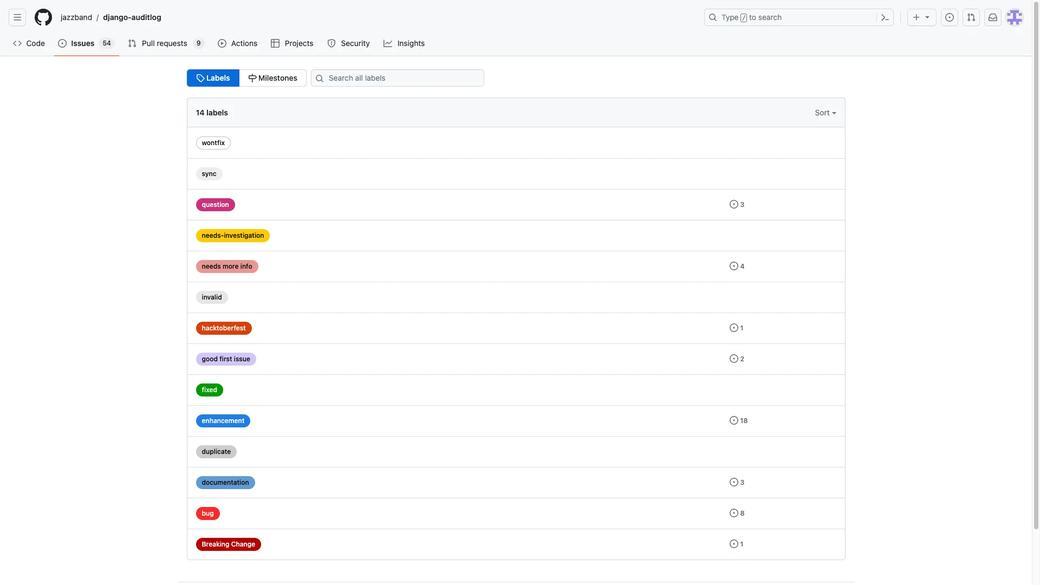 Task type: describe. For each thing, give the bounding box(es) containing it.
tag image
[[196, 74, 205, 82]]

good first issue link
[[196, 353, 256, 366]]

issue element
[[187, 69, 307, 87]]

to
[[750, 12, 757, 22]]

sync link
[[196, 168, 223, 181]]

good first issue
[[202, 355, 250, 363]]

git pull request image
[[128, 39, 137, 48]]

question
[[202, 201, 229, 209]]

Search all labels text field
[[311, 69, 485, 87]]

fixed
[[202, 386, 217, 394]]

/ for jazzband
[[97, 13, 99, 22]]

bug
[[202, 510, 214, 518]]

django-
[[103, 12, 132, 22]]

actions
[[231, 38, 258, 48]]

issues
[[71, 38, 95, 48]]

8
[[741, 510, 745, 518]]

issue opened image for good first issue
[[730, 355, 739, 363]]

table image
[[271, 39, 280, 48]]

security link
[[323, 35, 375, 52]]

requests
[[157, 38, 187, 48]]

projects
[[285, 38, 314, 48]]

fixed link
[[196, 384, 223, 397]]

search
[[759, 12, 782, 22]]

homepage image
[[35, 9, 52, 26]]

milestones link
[[239, 69, 307, 87]]

duplicate
[[202, 448, 231, 456]]

issue opened image for enhancement
[[730, 416, 739, 425]]

invalid link
[[196, 291, 228, 304]]

pull
[[142, 38, 155, 48]]

jazzband / django-auditlog
[[61, 12, 161, 22]]

shield image
[[327, 39, 336, 48]]

labels
[[205, 73, 230, 82]]

documentation link
[[196, 477, 255, 490]]

needs-investigation link
[[196, 229, 270, 242]]

issue opened image for bug
[[730, 509, 739, 518]]

security
[[341, 38, 370, 48]]

pull requests
[[142, 38, 187, 48]]

issue opened image for documentation
[[730, 478, 739, 487]]

9
[[197, 39, 201, 47]]

git pull request image
[[968, 13, 976, 22]]

3 for question
[[741, 201, 745, 209]]

first
[[220, 355, 232, 363]]

jazzband link
[[56, 9, 97, 26]]

1 for hacktoberfest
[[741, 324, 744, 332]]

code
[[26, 38, 45, 48]]

1 for breaking change
[[741, 541, 744, 549]]

14
[[196, 108, 205, 117]]

change
[[231, 541, 255, 549]]

django-auditlog link
[[99, 9, 166, 26]]

2
[[741, 355, 745, 363]]

info
[[241, 262, 252, 271]]

hacktoberfest
[[202, 324, 246, 332]]

labels
[[207, 108, 228, 117]]

notifications image
[[989, 13, 998, 22]]

54
[[103, 39, 111, 47]]

needs more info
[[202, 262, 252, 271]]

good
[[202, 355, 218, 363]]

insights link
[[380, 35, 430, 52]]

wontfix link
[[196, 137, 231, 150]]

duplicate link
[[196, 446, 237, 459]]

code link
[[9, 35, 50, 52]]

3 for documentation
[[741, 479, 745, 487]]

needs-
[[202, 232, 224, 240]]

list containing jazzband
[[56, 9, 698, 26]]

milestones
[[257, 73, 298, 82]]

milestone image
[[248, 74, 257, 82]]

18
[[741, 417, 748, 425]]

auditlog
[[132, 12, 161, 22]]



Task type: vqa. For each thing, say whether or not it's contained in the screenshot.


Task type: locate. For each thing, give the bounding box(es) containing it.
3 link
[[730, 200, 745, 209], [730, 478, 745, 487]]

1 1 link from the top
[[730, 324, 744, 332]]

4 link
[[730, 262, 745, 271]]

3 link for documentation
[[730, 478, 745, 487]]

1 horizontal spatial /
[[743, 14, 747, 22]]

3
[[741, 201, 745, 209], [741, 479, 745, 487]]

type / to search
[[722, 12, 782, 22]]

issue opened image for breaking change
[[730, 540, 739, 549]]

breaking change link
[[196, 538, 261, 551]]

graph image
[[384, 39, 393, 48]]

3 link for question
[[730, 200, 745, 209]]

14 labels
[[196, 108, 228, 117]]

1 link
[[730, 324, 744, 332], [730, 540, 744, 549]]

code image
[[13, 39, 22, 48]]

actions link
[[213, 35, 263, 52]]

None search field
[[307, 69, 498, 87]]

plus image
[[913, 13, 922, 22]]

0 vertical spatial 3 link
[[730, 200, 745, 209]]

/
[[97, 13, 99, 22], [743, 14, 747, 22]]

list
[[56, 9, 698, 26]]

command palette image
[[882, 13, 890, 22]]

more
[[223, 262, 239, 271]]

breaking change
[[202, 541, 255, 549]]

1 vertical spatial 3
[[741, 479, 745, 487]]

breaking
[[202, 541, 230, 549]]

1 horizontal spatial issue opened image
[[946, 13, 955, 22]]

documentation
[[202, 479, 249, 487]]

/ for type
[[743, 14, 747, 22]]

sync
[[202, 170, 217, 178]]

type
[[722, 12, 739, 22]]

2 link
[[730, 355, 745, 363]]

issue opened image
[[58, 39, 67, 48], [730, 200, 739, 209], [730, 262, 739, 271], [730, 355, 739, 363], [730, 416, 739, 425], [730, 478, 739, 487], [730, 509, 739, 518], [730, 540, 739, 549]]

2 3 from the top
[[741, 479, 745, 487]]

wontfix
[[202, 139, 225, 147]]

1 vertical spatial 1 link
[[730, 540, 744, 549]]

/ left django-
[[97, 13, 99, 22]]

8 link
[[730, 509, 745, 518]]

1 vertical spatial issue opened image
[[730, 324, 739, 332]]

1 1 from the top
[[741, 324, 744, 332]]

2 3 link from the top
[[730, 478, 745, 487]]

bug link
[[196, 507, 220, 520]]

Labels search field
[[311, 69, 485, 87]]

insights
[[398, 38, 425, 48]]

labels link
[[187, 69, 239, 87]]

needs-investigation
[[202, 232, 264, 240]]

triangle down image
[[924, 12, 933, 21]]

1 vertical spatial 1
[[741, 541, 744, 549]]

0 vertical spatial 3
[[741, 201, 745, 209]]

issue opened image
[[946, 13, 955, 22], [730, 324, 739, 332]]

search image
[[316, 74, 324, 83]]

/ inside jazzband / django-auditlog
[[97, 13, 99, 22]]

issue opened image up 2 link
[[730, 324, 739, 332]]

projects link
[[267, 35, 319, 52]]

4
[[741, 262, 745, 271]]

/ inside 'type / to search'
[[743, 14, 747, 22]]

0 horizontal spatial /
[[97, 13, 99, 22]]

1 link up 2 link
[[730, 324, 744, 332]]

1
[[741, 324, 744, 332], [741, 541, 744, 549]]

enhancement link
[[196, 415, 251, 428]]

invalid
[[202, 293, 222, 301]]

1 3 link from the top
[[730, 200, 745, 209]]

1 down 8
[[741, 541, 744, 549]]

issue opened image left git pull request image
[[946, 13, 955, 22]]

issue opened image for needs more info
[[730, 262, 739, 271]]

investigation
[[224, 232, 264, 240]]

0 vertical spatial 1
[[741, 324, 744, 332]]

jazzband
[[61, 12, 92, 22]]

1 link for hacktoberfest
[[730, 324, 744, 332]]

hacktoberfest link
[[196, 322, 252, 335]]

0 horizontal spatial issue opened image
[[730, 324, 739, 332]]

/ left to
[[743, 14, 747, 22]]

1 3 from the top
[[741, 201, 745, 209]]

issue
[[234, 355, 250, 363]]

play image
[[218, 39, 226, 48]]

sort button
[[816, 107, 837, 118]]

0 vertical spatial 1 link
[[730, 324, 744, 332]]

1 up the 2
[[741, 324, 744, 332]]

18 link
[[730, 416, 748, 425]]

enhancement
[[202, 417, 245, 425]]

1 link down 8 link
[[730, 540, 744, 549]]

sort
[[816, 108, 833, 117]]

2 1 link from the top
[[730, 540, 744, 549]]

2 1 from the top
[[741, 541, 744, 549]]

1 vertical spatial 3 link
[[730, 478, 745, 487]]

question link
[[196, 198, 235, 211]]

1 link for breaking change
[[730, 540, 744, 549]]

0 vertical spatial issue opened image
[[946, 13, 955, 22]]

issue opened image for question
[[730, 200, 739, 209]]

needs
[[202, 262, 221, 271]]

needs more info link
[[196, 260, 258, 273]]



